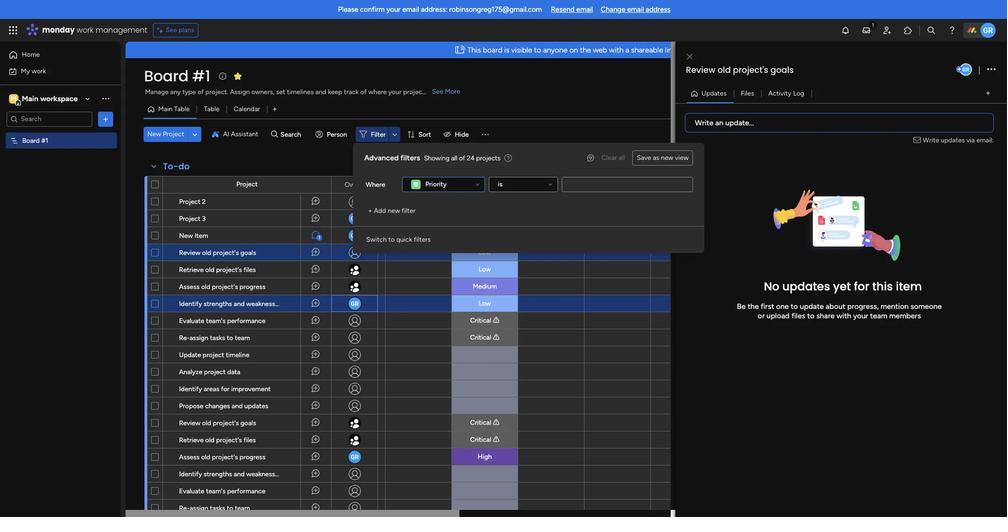 Task type: locate. For each thing, give the bounding box(es) containing it.
notes
[[542, 181, 560, 189]]

updates left the via
[[941, 136, 965, 144]]

0 horizontal spatial see
[[166, 26, 177, 34]]

1 vertical spatial goals
[[241, 249, 256, 257]]

old
[[718, 64, 731, 76], [202, 249, 211, 257], [205, 266, 215, 274], [201, 283, 210, 291], [202, 420, 211, 428], [205, 437, 215, 445], [201, 454, 210, 462]]

for right 'yet'
[[854, 279, 870, 295]]

apps image
[[904, 26, 913, 35]]

2 critical from the top
[[470, 334, 491, 342]]

1 vertical spatial new
[[388, 207, 400, 215]]

the right on at top
[[580, 45, 591, 54]]

table inside button
[[174, 105, 190, 113]]

review old project's goals down "changes"
[[179, 420, 256, 428]]

2 low from the top
[[479, 266, 491, 274]]

person button
[[312, 127, 353, 142]]

an
[[716, 118, 724, 127]]

main down manage
[[158, 105, 173, 113]]

retrieve old project's files down "changes"
[[179, 437, 256, 445]]

0 horizontal spatial new
[[388, 207, 400, 215]]

0 horizontal spatial work
[[32, 67, 46, 75]]

0 vertical spatial performance
[[227, 318, 266, 326]]

robinsongreg175@gmail.com
[[449, 5, 542, 14]]

track
[[344, 88, 359, 96]]

work right monday
[[77, 25, 94, 36]]

retrieve down new item in the top left of the page
[[179, 266, 204, 274]]

1 vertical spatial nov
[[409, 232, 421, 240]]

1 horizontal spatial board
[[144, 65, 188, 87]]

1 vertical spatial assign
[[190, 505, 208, 513]]

clear all button
[[598, 151, 629, 166]]

0 vertical spatial progress
[[240, 283, 266, 291]]

first
[[761, 302, 775, 311]]

3
[[202, 215, 206, 223]]

board #1 down search in workspace field
[[22, 137, 48, 145]]

1 vertical spatial strengths
[[204, 471, 232, 479]]

2 vertical spatial updates
[[244, 403, 268, 411]]

propose
[[179, 403, 204, 411]]

all right clear
[[619, 154, 625, 162]]

⚠️️
[[493, 317, 500, 325], [493, 334, 500, 342], [493, 419, 500, 427], [493, 436, 500, 445]]

v2 expand column image
[[379, 178, 385, 186]]

1 vertical spatial filters
[[414, 236, 431, 244]]

all
[[619, 154, 625, 162], [451, 154, 457, 162]]

main for main table
[[158, 105, 173, 113]]

tasks
[[210, 335, 225, 343], [210, 505, 225, 513]]

retrieve down propose
[[179, 437, 204, 445]]

new right add
[[388, 207, 400, 215]]

0 horizontal spatial write
[[695, 118, 714, 127]]

new inside button
[[388, 207, 400, 215]]

priority down projects on the top left of page
[[474, 181, 496, 189]]

1 horizontal spatial email
[[577, 5, 593, 14]]

be the first one to update about progress, mention someone or upload files to share with your team members
[[737, 302, 942, 321]]

write left an
[[695, 118, 714, 127]]

0 vertical spatial retrieve
[[179, 266, 204, 274]]

0 horizontal spatial of
[[198, 88, 204, 96]]

work right my
[[32, 67, 46, 75]]

write left the via
[[923, 136, 940, 144]]

analyze
[[179, 369, 203, 377]]

email left address: on the top left
[[403, 5, 419, 14]]

1 vertical spatial assess old project's progress
[[179, 454, 266, 462]]

#1 down search in workspace field
[[41, 137, 48, 145]]

see for see more
[[432, 88, 444, 96]]

ai assistant button
[[208, 127, 262, 142]]

board #1 up any
[[144, 65, 210, 87]]

filters
[[401, 154, 420, 163], [414, 236, 431, 244]]

learn more image
[[505, 154, 512, 163]]

performance
[[227, 318, 266, 326], [227, 488, 266, 496]]

is right priority "field"
[[498, 181, 503, 189]]

low
[[479, 249, 491, 257], [479, 266, 491, 274], [479, 300, 491, 308]]

1 assess old project's progress from the top
[[179, 283, 266, 291]]

address:
[[421, 5, 448, 14]]

2 assign from the top
[[190, 505, 208, 513]]

assess old project's progress for medium
[[179, 283, 266, 291]]

1 vertical spatial see
[[432, 88, 444, 96]]

project inside button
[[163, 130, 184, 138]]

review inside field
[[686, 64, 716, 76]]

options image up add view icon at the top right
[[988, 63, 996, 76]]

table down any
[[174, 105, 190, 113]]

1 vertical spatial progress
[[240, 454, 266, 462]]

0 horizontal spatial #1
[[41, 137, 48, 145]]

email right resend
[[577, 5, 593, 14]]

retrieve
[[179, 266, 204, 274], [179, 437, 204, 445]]

write an update... button
[[685, 113, 994, 132]]

high
[[478, 198, 492, 206], [478, 454, 492, 462]]

projects
[[476, 154, 501, 162]]

main inside workspace selection element
[[22, 94, 38, 103]]

for right the areas
[[221, 386, 230, 394]]

Owner field
[[342, 180, 367, 190]]

critical
[[470, 317, 491, 325], [470, 334, 491, 342], [470, 419, 491, 427], [470, 436, 491, 445]]

0 horizontal spatial new
[[147, 130, 161, 138]]

web
[[593, 45, 607, 54]]

1 low from the top
[[479, 249, 491, 257]]

calendar button
[[227, 102, 267, 117]]

2 vertical spatial goals
[[241, 420, 256, 428]]

0 vertical spatial team's
[[206, 318, 226, 326]]

owners,
[[251, 88, 275, 96]]

new item
[[179, 232, 208, 240]]

2 vertical spatial identify
[[179, 471, 202, 479]]

1 vertical spatial performance
[[227, 488, 266, 496]]

main inside button
[[158, 105, 173, 113]]

1 horizontal spatial updates
[[783, 279, 830, 295]]

2 re- from the top
[[179, 505, 190, 513]]

see left plans
[[166, 26, 177, 34]]

0 vertical spatial weaknesses
[[246, 300, 282, 309]]

3 critical ⚠️️ from the top
[[470, 419, 500, 427]]

on
[[570, 45, 578, 54]]

2 retrieve from the top
[[179, 437, 204, 445]]

assess old project's progress
[[179, 283, 266, 291], [179, 454, 266, 462]]

0 vertical spatial the
[[580, 45, 591, 54]]

manage any type of project. assign owners, set timelines and keep track of where your project stands.
[[145, 88, 448, 96]]

retrieve old project's files down item on the left top of the page
[[179, 266, 256, 274]]

1 vertical spatial updates
[[783, 279, 830, 295]]

view
[[675, 154, 689, 162]]

assess for medium
[[179, 283, 200, 291]]

1 vertical spatial assess
[[179, 454, 200, 462]]

project 2
[[179, 198, 206, 206]]

2 progress from the top
[[240, 454, 266, 462]]

the inside be the first one to update about progress, mention someone or upload files to share with your team members
[[748, 302, 759, 311]]

1 horizontal spatial the
[[748, 302, 759, 311]]

weaknesses
[[246, 300, 282, 309], [246, 471, 282, 479]]

2 team's from the top
[[206, 488, 226, 496]]

option
[[0, 132, 121, 134]]

review old project's goals down item on the left top of the page
[[179, 249, 256, 257]]

1 horizontal spatial priority
[[474, 181, 496, 189]]

greg robinson image
[[960, 64, 972, 76]]

1 horizontal spatial new
[[661, 154, 674, 162]]

0 vertical spatial retrieve old project's files
[[179, 266, 256, 274]]

0 vertical spatial evaluate team's performance
[[179, 318, 266, 326]]

review
[[686, 64, 716, 76], [179, 249, 201, 257], [179, 420, 201, 428]]

updates
[[941, 136, 965, 144], [783, 279, 830, 295], [244, 403, 268, 411]]

re-assign tasks to team
[[179, 335, 250, 343], [179, 505, 250, 513]]

board down search in workspace field
[[22, 137, 40, 145]]

1 all from the left
[[619, 154, 625, 162]]

project up analyze project data
[[203, 352, 224, 360]]

all left 24
[[451, 154, 457, 162]]

1 horizontal spatial all
[[619, 154, 625, 162]]

0 vertical spatial see
[[166, 26, 177, 34]]

my work button
[[6, 64, 102, 79]]

arrow down image
[[389, 129, 401, 140]]

2 vertical spatial low
[[479, 300, 491, 308]]

updates for no
[[783, 279, 830, 295]]

see more link
[[431, 87, 461, 97]]

notifications image
[[841, 26, 851, 35]]

1 vertical spatial high
[[478, 454, 492, 462]]

change email address
[[601, 5, 671, 14]]

management
[[96, 25, 147, 36]]

1 horizontal spatial new
[[179, 232, 193, 240]]

new project
[[147, 130, 184, 138]]

advanced filters showing all of 24 projects
[[364, 154, 501, 163]]

retrieve old project's files
[[179, 266, 256, 274], [179, 437, 256, 445]]

1 vertical spatial tasks
[[210, 505, 225, 513]]

project for project
[[236, 181, 258, 189]]

2 horizontal spatial email
[[627, 5, 644, 14]]

new left item on the left top of the page
[[179, 232, 193, 240]]

2 horizontal spatial of
[[459, 154, 465, 162]]

improvement
[[231, 386, 271, 394]]

strengths
[[204, 300, 232, 309], [204, 471, 232, 479]]

main right workspace image
[[22, 94, 38, 103]]

Priority field
[[472, 180, 498, 190]]

0 vertical spatial tasks
[[210, 335, 225, 343]]

3 low from the top
[[479, 300, 491, 308]]

1 performance from the top
[[227, 318, 266, 326]]

2 weaknesses from the top
[[246, 471, 282, 479]]

1 image
[[869, 19, 878, 30]]

2 evaluate team's performance from the top
[[179, 488, 266, 496]]

1 table from the left
[[174, 105, 190, 113]]

1 vertical spatial board #1
[[22, 137, 48, 145]]

review down new item in the top left of the page
[[179, 249, 201, 257]]

item
[[195, 232, 208, 240]]

1 vertical spatial retrieve
[[179, 437, 204, 445]]

filter
[[371, 131, 386, 139]]

see left more
[[432, 88, 444, 96]]

0 horizontal spatial table
[[174, 105, 190, 113]]

1 ⚠️️ from the top
[[493, 317, 500, 325]]

0 vertical spatial filters
[[401, 154, 420, 163]]

project's inside field
[[733, 64, 769, 76]]

please confirm your email address: robinsongreg175@gmail.com
[[338, 5, 542, 14]]

new right as
[[661, 154, 674, 162]]

options image down workspace options 'image'
[[101, 114, 110, 124]]

0 horizontal spatial board #1
[[22, 137, 48, 145]]

project for project 2
[[179, 198, 201, 206]]

options image
[[988, 63, 996, 76], [101, 114, 110, 124]]

evaluate
[[179, 318, 204, 326], [179, 488, 204, 496]]

project left stands.
[[403, 88, 425, 96]]

workspace
[[40, 94, 78, 103]]

files
[[741, 89, 754, 97]]

see inside button
[[166, 26, 177, 34]]

to-do
[[163, 161, 190, 172]]

1 evaluate from the top
[[179, 318, 204, 326]]

3 ⚠️️ from the top
[[493, 419, 500, 427]]

with
[[609, 45, 624, 54], [837, 312, 852, 321]]

write for write an update...
[[695, 118, 714, 127]]

1 horizontal spatial #1
[[192, 65, 210, 87]]

of right type
[[198, 88, 204, 96]]

1 vertical spatial files
[[792, 312, 806, 321]]

progress for high
[[240, 454, 266, 462]]

0 vertical spatial board
[[144, 65, 188, 87]]

1 vertical spatial weaknesses
[[246, 471, 282, 479]]

change
[[601, 5, 626, 14]]

1 horizontal spatial write
[[923, 136, 940, 144]]

activity log button
[[762, 86, 812, 101]]

new for new project
[[147, 130, 161, 138]]

the right be
[[748, 302, 759, 311]]

write inside write an update... button
[[695, 118, 714, 127]]

one
[[776, 302, 789, 311]]

remove from favorites image
[[233, 71, 242, 81]]

1 vertical spatial retrieve old project's files
[[179, 437, 256, 445]]

your right confirm
[[387, 5, 401, 14]]

1 retrieve from the top
[[179, 266, 204, 274]]

2 all from the left
[[451, 154, 457, 162]]

menu image
[[480, 130, 490, 139]]

nov down filter
[[409, 215, 420, 222]]

0 vertical spatial updates
[[941, 136, 965, 144]]

1 team's from the top
[[206, 318, 226, 326]]

see for see plans
[[166, 26, 177, 34]]

1 critical ⚠️️ from the top
[[470, 317, 500, 325]]

new inside new project button
[[147, 130, 161, 138]]

1 horizontal spatial table
[[204, 105, 220, 113]]

your down progress,
[[854, 312, 869, 321]]

nov 23
[[409, 215, 429, 222]]

nov left 21
[[409, 232, 421, 240]]

with down about
[[837, 312, 852, 321]]

priority right due
[[426, 181, 447, 189]]

review down close icon at the top
[[686, 64, 716, 76]]

2 assess from the top
[[179, 454, 200, 462]]

workspace image
[[9, 94, 18, 104]]

2 table from the left
[[204, 105, 220, 113]]

of right track
[[361, 88, 367, 96]]

evaluate team's performance
[[179, 318, 266, 326], [179, 488, 266, 496]]

1 email from the left
[[403, 5, 419, 14]]

0 vertical spatial new
[[661, 154, 674, 162]]

2 vertical spatial your
[[854, 312, 869, 321]]

for
[[854, 279, 870, 295], [221, 386, 230, 394]]

1 vertical spatial main
[[158, 105, 173, 113]]

your inside be the first one to update about progress, mention someone or upload files to share with your team members
[[854, 312, 869, 321]]

0 vertical spatial evaluate
[[179, 318, 204, 326]]

1 progress from the top
[[240, 283, 266, 291]]

change email address link
[[601, 5, 671, 14]]

#1 inside list box
[[41, 137, 48, 145]]

review old project's goals
[[686, 64, 794, 76], [179, 249, 256, 257], [179, 420, 256, 428]]

filters right quick
[[414, 236, 431, 244]]

of left 24
[[459, 154, 465, 162]]

1 horizontal spatial main
[[158, 105, 173, 113]]

areas
[[204, 386, 219, 394]]

table down project.
[[204, 105, 220, 113]]

0 vertical spatial main
[[22, 94, 38, 103]]

1 vertical spatial identify strengths and weaknesses
[[179, 471, 282, 479]]

date
[[419, 181, 432, 189]]

2 horizontal spatial updates
[[941, 136, 965, 144]]

updates up update
[[783, 279, 830, 295]]

1 identify strengths and weaknesses from the top
[[179, 300, 282, 309]]

new down main table button
[[147, 130, 161, 138]]

filters down sort popup button
[[401, 154, 420, 163]]

link
[[665, 45, 676, 54]]

the
[[580, 45, 591, 54], [748, 302, 759, 311]]

with left a
[[609, 45, 624, 54]]

0 horizontal spatial all
[[451, 154, 457, 162]]

2 email from the left
[[577, 5, 593, 14]]

1 horizontal spatial see
[[432, 88, 444, 96]]

0 vertical spatial nov
[[409, 215, 420, 222]]

assistant
[[231, 130, 258, 138]]

1 horizontal spatial options image
[[988, 63, 996, 76]]

Notes field
[[540, 180, 563, 190]]

updates down improvement
[[244, 403, 268, 411]]

identify strengths and weaknesses
[[179, 300, 282, 309], [179, 471, 282, 479]]

review old project's goals up files
[[686, 64, 794, 76]]

of
[[198, 88, 204, 96], [361, 88, 367, 96], [459, 154, 465, 162]]

resend
[[551, 5, 575, 14]]

1 vertical spatial new
[[179, 232, 193, 240]]

3 email from the left
[[627, 5, 644, 14]]

files button
[[734, 86, 762, 101]]

see
[[166, 26, 177, 34], [432, 88, 444, 96]]

email right change
[[627, 5, 644, 14]]

filter button
[[356, 127, 401, 142]]

1 button
[[300, 227, 331, 245]]

0 vertical spatial goals
[[771, 64, 794, 76]]

2 vertical spatial project
[[204, 369, 226, 377]]

4 critical ⚠️️ from the top
[[470, 436, 500, 445]]

2 critical ⚠️️ from the top
[[470, 334, 500, 342]]

v2 overdue deadline image
[[389, 231, 397, 241]]

1 vertical spatial review old project's goals
[[179, 249, 256, 257]]

1 vertical spatial #1
[[41, 137, 48, 145]]

2 assess old project's progress from the top
[[179, 454, 266, 462]]

updates
[[702, 89, 727, 97]]

is right "board"
[[504, 45, 510, 54]]

0 horizontal spatial board
[[22, 137, 40, 145]]

1 vertical spatial evaluate
[[179, 488, 204, 496]]

1 vertical spatial options image
[[101, 114, 110, 124]]

type
[[182, 88, 196, 96]]

board up any
[[144, 65, 188, 87]]

24
[[467, 154, 475, 162]]

1 vertical spatial identify
[[179, 386, 202, 394]]

work inside button
[[32, 67, 46, 75]]

main
[[22, 94, 38, 103], [158, 105, 173, 113]]

1 horizontal spatial with
[[837, 312, 852, 321]]

work for my
[[32, 67, 46, 75]]

1 vertical spatial low
[[479, 266, 491, 274]]

23
[[422, 215, 429, 222]]

invite members image
[[883, 26, 892, 35]]

1 assess from the top
[[179, 283, 200, 291]]

0 horizontal spatial email
[[403, 5, 419, 14]]

project
[[403, 88, 425, 96], [203, 352, 224, 360], [204, 369, 226, 377]]

review old project's goals inside field
[[686, 64, 794, 76]]

resend email
[[551, 5, 593, 14]]

2 priority from the left
[[474, 181, 496, 189]]

2 strengths from the top
[[204, 471, 232, 479]]

0 vertical spatial assess
[[179, 283, 200, 291]]

0 vertical spatial new
[[147, 130, 161, 138]]

0 vertical spatial re-assign tasks to team
[[179, 335, 250, 343]]

review down propose
[[179, 420, 201, 428]]

project down update project timeline
[[204, 369, 226, 377]]

your right where
[[389, 88, 402, 96]]

old inside field
[[718, 64, 731, 76]]

#1
[[192, 65, 210, 87], [41, 137, 48, 145]]

#1 up type
[[192, 65, 210, 87]]

0 vertical spatial write
[[695, 118, 714, 127]]

board inside list box
[[22, 137, 40, 145]]

board #1
[[144, 65, 210, 87], [22, 137, 48, 145]]

0 vertical spatial strengths
[[204, 300, 232, 309]]

2 vertical spatial files
[[244, 437, 256, 445]]

new inside button
[[661, 154, 674, 162]]



Task type: describe. For each thing, give the bounding box(es) containing it.
+ add new filter
[[368, 207, 416, 215]]

sort
[[419, 131, 431, 139]]

assess for high
[[179, 454, 200, 462]]

email for resend email
[[577, 5, 593, 14]]

close image
[[687, 53, 693, 60]]

home
[[22, 51, 40, 59]]

quick
[[397, 236, 412, 244]]

this
[[468, 45, 481, 54]]

assign
[[230, 88, 250, 96]]

inbox image
[[862, 26, 871, 35]]

2 retrieve old project's files from the top
[[179, 437, 256, 445]]

0 horizontal spatial options image
[[101, 114, 110, 124]]

anyone
[[543, 45, 568, 54]]

be
[[737, 302, 746, 311]]

propose changes and updates
[[179, 403, 268, 411]]

write updates via email:
[[923, 136, 994, 144]]

1 retrieve old project's files from the top
[[179, 266, 256, 274]]

0 vertical spatial project
[[403, 88, 425, 96]]

ai logo image
[[212, 131, 219, 138]]

add view image
[[987, 90, 990, 97]]

m
[[11, 95, 17, 103]]

identify areas for improvement
[[179, 386, 271, 394]]

confirm
[[360, 5, 385, 14]]

update
[[800, 302, 824, 311]]

0 vertical spatial board #1
[[144, 65, 210, 87]]

update...
[[726, 118, 754, 127]]

main workspace
[[22, 94, 78, 103]]

updates button
[[687, 86, 734, 101]]

owner
[[345, 181, 365, 189]]

shareable
[[631, 45, 663, 54]]

project for data
[[204, 369, 226, 377]]

data
[[227, 369, 240, 377]]

main table button
[[144, 102, 197, 117]]

2 vertical spatial team
[[235, 505, 250, 513]]

upload
[[767, 312, 790, 321]]

with inside be the first one to update about progress, mention someone or upload files to share with your team members
[[837, 312, 852, 321]]

switch to quick filters button
[[363, 233, 435, 248]]

this  board is visible to anyone on the web with a shareable link
[[468, 45, 676, 54]]

help image
[[948, 26, 957, 35]]

angle down image
[[193, 131, 197, 138]]

2 ⚠️️ from the top
[[493, 334, 500, 342]]

main for main workspace
[[22, 94, 38, 103]]

board #1 inside list box
[[22, 137, 48, 145]]

my
[[21, 67, 30, 75]]

animation image
[[452, 42, 468, 58]]

updates for write
[[941, 136, 965, 144]]

filters inside button
[[414, 236, 431, 244]]

2 identify strengths and weaknesses from the top
[[179, 471, 282, 479]]

1 vertical spatial your
[[389, 88, 402, 96]]

see plans button
[[153, 23, 199, 37]]

of inside the advanced filters showing all of 24 projects
[[459, 154, 465, 162]]

no
[[764, 279, 780, 295]]

workspace options image
[[101, 94, 110, 103]]

activity log
[[769, 89, 805, 97]]

my work
[[21, 67, 46, 75]]

0 horizontal spatial updates
[[244, 403, 268, 411]]

new for filter
[[388, 207, 400, 215]]

0 horizontal spatial the
[[580, 45, 591, 54]]

showing
[[424, 154, 450, 162]]

goals inside "review old project's goals" field
[[771, 64, 794, 76]]

column information image
[[439, 181, 446, 189]]

timeline
[[226, 352, 250, 360]]

v2 overdue deadline image
[[389, 214, 397, 223]]

Review old project's goals field
[[684, 64, 955, 76]]

write for write updates via email:
[[923, 136, 940, 144]]

show board description image
[[217, 72, 228, 81]]

resend email link
[[551, 5, 593, 14]]

1 horizontal spatial for
[[854, 279, 870, 295]]

due
[[405, 181, 417, 189]]

calendar
[[234, 105, 260, 113]]

0 vertical spatial is
[[504, 45, 510, 54]]

any
[[170, 88, 181, 96]]

to inside button
[[389, 236, 395, 244]]

add
[[374, 207, 386, 215]]

all inside the advanced filters showing all of 24 projects
[[451, 154, 457, 162]]

1 priority from the left
[[426, 181, 447, 189]]

1 vertical spatial team
[[235, 335, 250, 343]]

+
[[368, 207, 372, 215]]

ai assistant
[[223, 130, 258, 138]]

1 vertical spatial review
[[179, 249, 201, 257]]

priority inside "field"
[[474, 181, 496, 189]]

new for view
[[661, 154, 674, 162]]

v2 user feedback image
[[588, 153, 594, 163]]

1 tasks from the top
[[210, 335, 225, 343]]

Search in workspace field
[[20, 114, 79, 125]]

board
[[483, 45, 503, 54]]

changes
[[205, 403, 230, 411]]

address
[[646, 5, 671, 14]]

work for monday
[[77, 25, 94, 36]]

1 critical from the top
[[470, 317, 491, 325]]

write an update...
[[695, 118, 754, 127]]

nov for nov 21
[[409, 232, 421, 240]]

2 tasks from the top
[[210, 505, 225, 513]]

advanced
[[364, 154, 399, 163]]

0 vertical spatial options image
[[988, 63, 996, 76]]

2 performance from the top
[[227, 488, 266, 496]]

1 high from the top
[[478, 198, 492, 206]]

3 identify from the top
[[179, 471, 202, 479]]

this
[[873, 279, 893, 295]]

2 vertical spatial review old project's goals
[[179, 420, 256, 428]]

v2 search image
[[271, 129, 278, 140]]

0 horizontal spatial for
[[221, 386, 230, 394]]

Due date field
[[403, 180, 435, 190]]

no updates yet for this item
[[764, 279, 922, 295]]

select product image
[[9, 26, 18, 35]]

board #1 list box
[[0, 131, 121, 277]]

someone
[[911, 302, 942, 311]]

new for new item
[[179, 232, 193, 240]]

0 vertical spatial your
[[387, 5, 401, 14]]

1 weaknesses from the top
[[246, 300, 282, 309]]

2 evaluate from the top
[[179, 488, 204, 496]]

dapulse addbtn image
[[957, 66, 963, 73]]

nov for nov 23
[[409, 215, 420, 222]]

0 vertical spatial #1
[[192, 65, 210, 87]]

4 critical from the top
[[470, 436, 491, 445]]

project.
[[206, 88, 228, 96]]

main table
[[158, 105, 190, 113]]

activity
[[769, 89, 792, 97]]

a
[[626, 45, 629, 54]]

progress for medium
[[240, 283, 266, 291]]

0 vertical spatial files
[[244, 266, 256, 274]]

1 evaluate team's performance from the top
[[179, 318, 266, 326]]

0 vertical spatial with
[[609, 45, 624, 54]]

envelope o image
[[914, 135, 923, 145]]

0 horizontal spatial is
[[498, 181, 503, 189]]

all inside clear all button
[[619, 154, 625, 162]]

new project button
[[144, 127, 188, 142]]

greg robinson image
[[981, 23, 996, 38]]

1 identify from the top
[[179, 300, 202, 309]]

files inside be the first one to update about progress, mention someone or upload files to share with your team members
[[792, 312, 806, 321]]

do
[[178, 161, 190, 172]]

21
[[422, 232, 428, 240]]

update project timeline
[[179, 352, 250, 360]]

project for timeline
[[203, 352, 224, 360]]

3 critical from the top
[[470, 419, 491, 427]]

table inside button
[[204, 105, 220, 113]]

assess old project's progress for high
[[179, 454, 266, 462]]

please
[[338, 5, 358, 14]]

Board #1 field
[[142, 65, 213, 87]]

log
[[793, 89, 805, 97]]

visible
[[512, 45, 532, 54]]

Search field
[[278, 128, 307, 141]]

1 strengths from the top
[[204, 300, 232, 309]]

4 ⚠️️ from the top
[[493, 436, 500, 445]]

hide
[[455, 131, 469, 139]]

save as new view
[[637, 154, 689, 162]]

1 re- from the top
[[179, 335, 190, 343]]

manage
[[145, 88, 169, 96]]

To-do field
[[161, 161, 192, 173]]

+ add new filter button
[[364, 204, 420, 219]]

1 assign from the top
[[190, 335, 208, 343]]

2 high from the top
[[478, 454, 492, 462]]

1 horizontal spatial of
[[361, 88, 367, 96]]

add view image
[[273, 106, 277, 113]]

2 re-assign tasks to team from the top
[[179, 505, 250, 513]]

nov 21
[[409, 232, 428, 240]]

monday
[[42, 25, 75, 36]]

yet
[[833, 279, 851, 295]]

analyze project data
[[179, 369, 240, 377]]

1 re-assign tasks to team from the top
[[179, 335, 250, 343]]

mention
[[881, 302, 909, 311]]

2 identify from the top
[[179, 386, 202, 394]]

workspace selection element
[[9, 93, 79, 105]]

email for change email address
[[627, 5, 644, 14]]

2 vertical spatial review
[[179, 420, 201, 428]]

team inside be the first one to update about progress, mention someone or upload files to share with your team members
[[871, 312, 888, 321]]

email:
[[977, 136, 994, 144]]

as
[[653, 154, 660, 162]]

project for project 3
[[179, 215, 201, 223]]

stands.
[[427, 88, 448, 96]]

search everything image
[[927, 26, 936, 35]]

filter
[[402, 207, 416, 215]]

switch
[[366, 236, 387, 244]]

keep
[[328, 88, 342, 96]]

set
[[276, 88, 285, 96]]



Task type: vqa. For each thing, say whether or not it's contained in the screenshot.
leftmost Options icon
no



